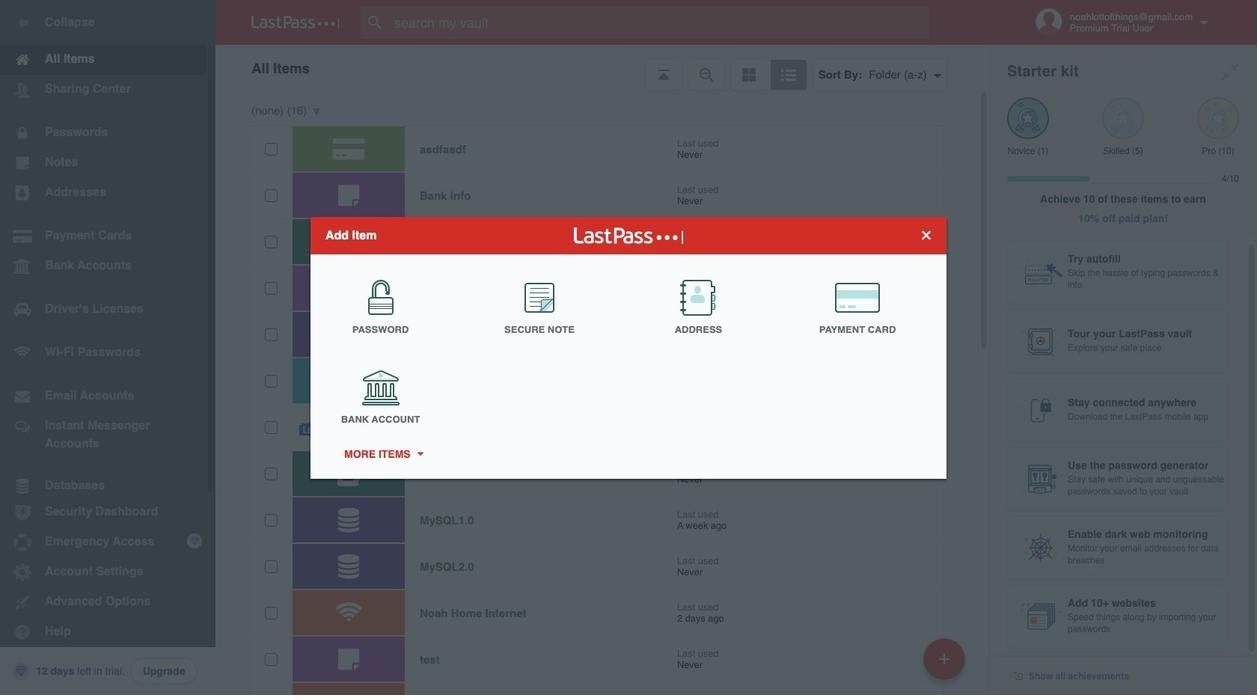 Task type: vqa. For each thing, say whether or not it's contained in the screenshot.
Search My Vault text box
yes



Task type: locate. For each thing, give the bounding box(es) containing it.
main navigation navigation
[[0, 0, 216, 696]]

vault options navigation
[[216, 45, 990, 90]]

dialog
[[311, 217, 947, 479]]



Task type: describe. For each thing, give the bounding box(es) containing it.
search my vault text field
[[361, 6, 959, 39]]

Search search field
[[361, 6, 959, 39]]

new item navigation
[[919, 634, 975, 696]]

lastpass image
[[252, 16, 340, 29]]

caret right image
[[415, 452, 425, 456]]

new item image
[[940, 654, 950, 665]]



